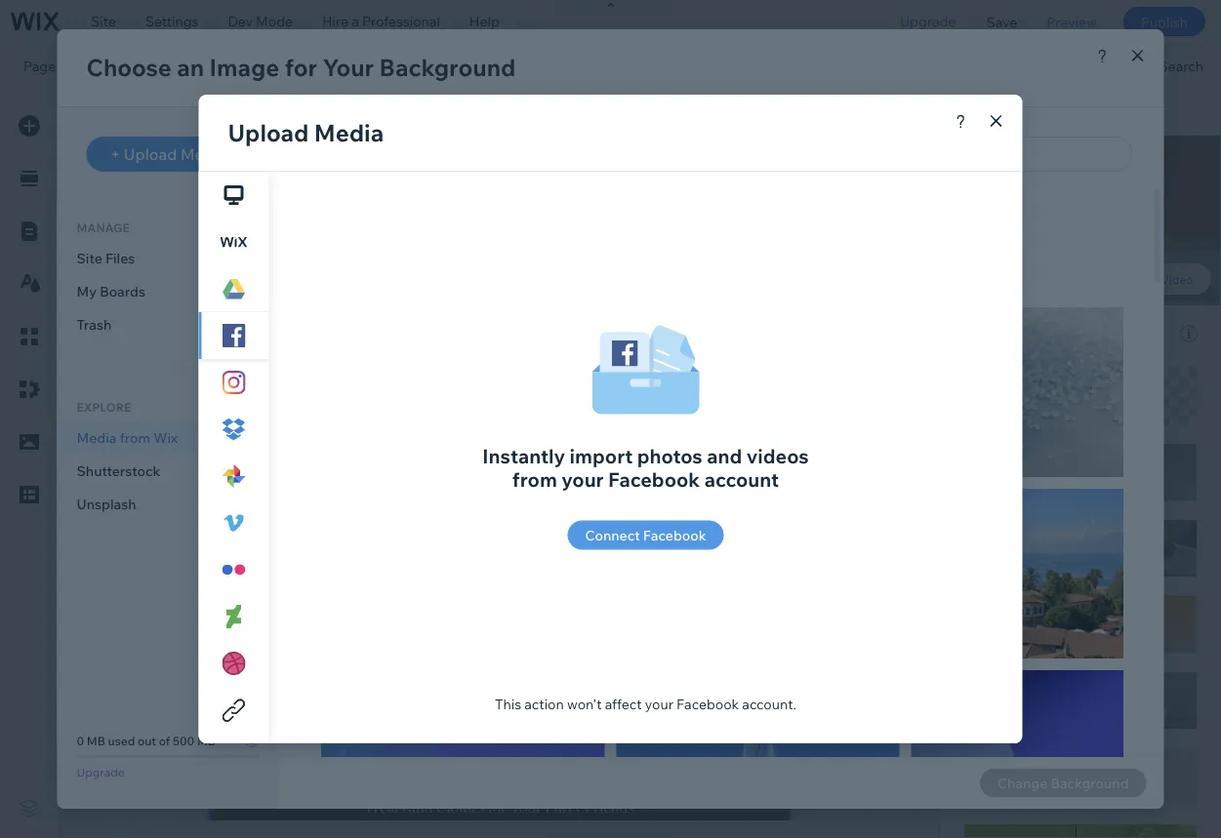 Task type: describe. For each thing, give the bounding box(es) containing it.
1 vertical spatial section
[[963, 200, 1012, 217]]

preview button
[[1032, 0, 1112, 43]]

feed!
[[1112, 358, 1152, 378]]

furry
[[976, 478, 1014, 498]]

home
[[62, 57, 101, 74]]

for
[[1115, 455, 1135, 474]]

help
[[469, 13, 500, 30]]

video
[[1161, 272, 1193, 286]]

welcome
[[976, 358, 1044, 378]]

search
[[1159, 57, 1204, 74]]

0 vertical spatial section background
[[984, 102, 1136, 121]]

search button
[[1118, 44, 1221, 87]]

quick
[[963, 102, 1008, 121]]

clothes
[[1055, 455, 1111, 474]]

quick edit
[[963, 102, 1041, 121]]

save button
[[972, 0, 1032, 43]]

selected backgrounds
[[963, 325, 1107, 342]]

selected
[[963, 325, 1020, 342]]

toro's
[[1066, 358, 1109, 378]]

site
[[91, 13, 116, 30]]

paragraph
[[963, 320, 1030, 337]]

your
[[1139, 455, 1172, 474]]

treats
[[976, 455, 1021, 474]]



Task type: locate. For each thing, give the bounding box(es) containing it.
0 vertical spatial section
[[984, 102, 1042, 121]]

layout
[[1144, 152, 1187, 169]]

friends
[[1018, 478, 1072, 498]]

welcome to toro's feed!
[[976, 358, 1152, 378]]

to
[[1048, 358, 1063, 378]]

content
[[999, 152, 1051, 169]]

background
[[1045, 102, 1136, 121], [1016, 200, 1093, 217]]

save
[[986, 13, 1017, 30]]

backgrounds
[[1023, 325, 1107, 342]]

publish
[[1141, 13, 1188, 30]]

a
[[352, 13, 359, 30]]

background down content
[[1016, 200, 1093, 217]]

dev
[[228, 13, 253, 30]]

section background down content
[[963, 200, 1093, 217]]

https://www.wix.com/mysite
[[336, 57, 514, 74]]

section background
[[984, 102, 1136, 121], [963, 200, 1093, 217]]

section down content
[[963, 200, 1012, 217]]

preview
[[1047, 13, 1097, 30]]

section background down tools button
[[984, 102, 1136, 121]]

section up content
[[984, 102, 1042, 121]]

settings
[[145, 13, 199, 30]]

mode
[[256, 13, 293, 30]]

tools
[[1066, 57, 1099, 74]]

None text field
[[963, 560, 1139, 595]]

dev mode
[[228, 13, 293, 30]]

section
[[984, 102, 1042, 121], [963, 200, 1012, 217]]

treats and clothes for your furry friends
[[976, 455, 1172, 498]]

background down tools
[[1045, 102, 1136, 121]]

1 vertical spatial section background
[[963, 200, 1093, 217]]

1 vertical spatial background
[[1016, 200, 1093, 217]]

upgrade
[[900, 13, 956, 30]]

edit
[[1011, 102, 1041, 121]]

hire a professional
[[322, 13, 440, 30]]

hire
[[322, 13, 349, 30]]

publish button
[[1123, 7, 1206, 36]]

0 vertical spatial background
[[1045, 102, 1136, 121]]

and
[[1024, 455, 1052, 474]]

tools button
[[1025, 44, 1117, 87]]

professional
[[362, 13, 440, 30]]



Task type: vqa. For each thing, say whether or not it's contained in the screenshot.
SAVE
yes



